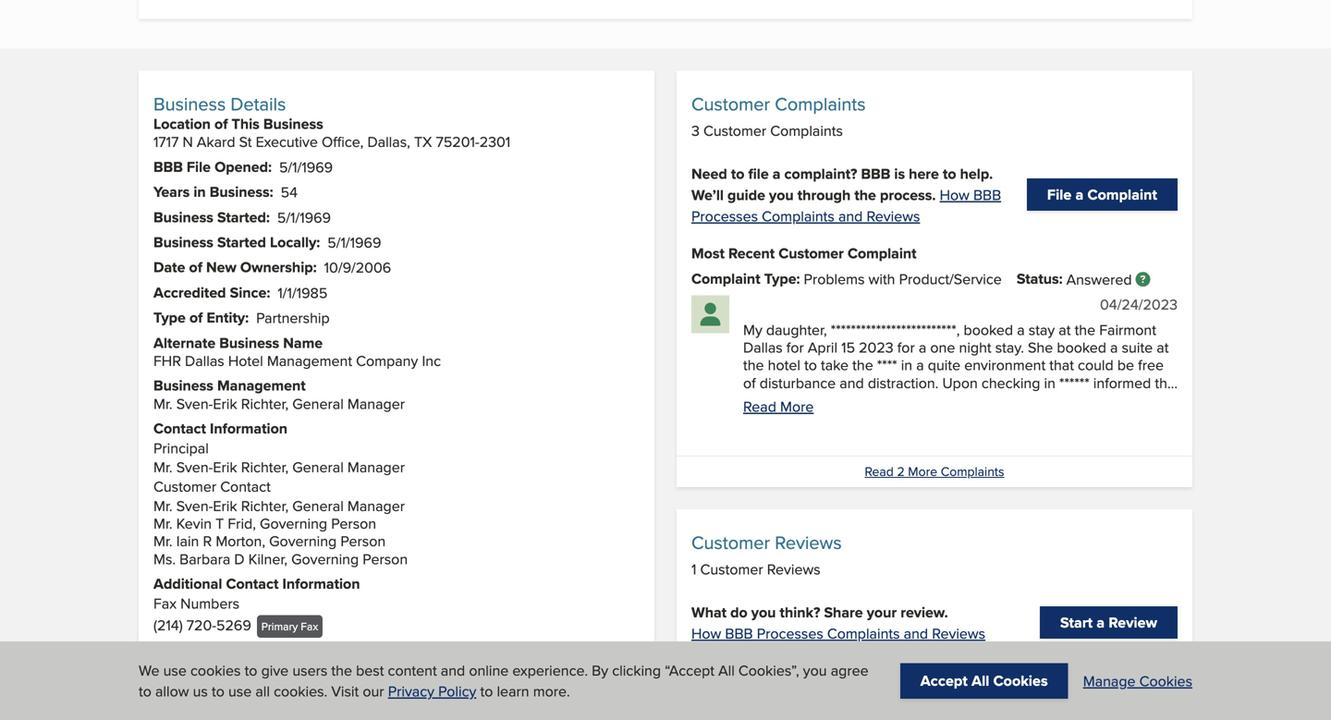 Task type: describe. For each thing, give the bounding box(es) containing it.
read more business details
[[318, 669, 476, 687]]

business details
[[154, 91, 286, 117]]

0 horizontal spatial complaint
[[692, 268, 761, 289]]

bbb inside what do you think? share your review. how bbb processes complaints and reviews
[[725, 623, 753, 644]]

3 richter, from the top
[[241, 495, 289, 516]]

kevin
[[176, 513, 212, 534]]

cookies",
[[739, 660, 800, 681]]

give
[[261, 660, 289, 681]]

to left 'learn'
[[480, 681, 493, 702]]

privacy
[[388, 681, 435, 702]]

bbb inside need to file a complaint? bbb is here to help. we'll guide you through the process.
[[861, 163, 891, 185]]

fax numbers
[[154, 593, 240, 614]]

visit
[[331, 681, 359, 702]]

us
[[193, 681, 208, 702]]

policy
[[438, 681, 477, 702]]

customer complaints 3 customer complaints
[[692, 91, 866, 141]]

to right the here
[[943, 163, 957, 185]]

0 vertical spatial contact
[[154, 418, 206, 439]]

answered
[[1067, 269, 1132, 290]]

customer up 1
[[692, 529, 770, 556]]

1 vertical spatial management
[[217, 375, 306, 396]]

1 richter, from the top
[[241, 393, 289, 414]]

read more link
[[743, 396, 1178, 417]]

new
[[206, 256, 237, 278]]

1/1/1985
[[278, 282, 328, 303]]

1 vertical spatial more
[[908, 463, 938, 481]]

hotel
[[228, 350, 263, 371]]

users
[[293, 660, 328, 681]]

5 mr. from the top
[[154, 530, 173, 552]]

inc
[[422, 350, 441, 371]]

in
[[194, 181, 206, 203]]

0 vertical spatial of
[[215, 113, 228, 135]]

customer reviews 1 customer reviews
[[692, 529, 842, 580]]

cookies.
[[274, 681, 328, 702]]

3 general from the top
[[292, 495, 344, 516]]

3 sven- from the top
[[176, 495, 213, 516]]

customer up problems
[[779, 242, 844, 264]]

a for need to file a complaint? bbb is here to help. we'll guide you through the process.
[[1076, 184, 1084, 205]]

status:
[[1017, 268, 1063, 289]]

manage cookies button
[[1084, 670, 1193, 692]]

a for what do you think? share your review.
[[1097, 612, 1105, 633]]

more for read more
[[780, 396, 814, 417]]

experience.
[[513, 660, 588, 681]]

cookies
[[190, 660, 241, 681]]

2 general from the top
[[292, 457, 344, 478]]

read for read more
[[743, 396, 777, 417]]

product/service
[[899, 268, 1002, 289]]

through
[[798, 184, 851, 206]]

accept all cookies
[[921, 670, 1048, 692]]

and inside what do you think? share your review. how bbb processes complaints and reviews
[[904, 623, 929, 644]]

2 manager from the top
[[348, 457, 405, 478]]

we
[[139, 660, 160, 681]]

to left give
[[245, 660, 257, 681]]

file a complaint
[[1048, 184, 1158, 205]]

since
[[230, 282, 267, 303]]

need
[[692, 163, 728, 185]]

recent for most recent customer review
[[729, 664, 775, 685]]

location
[[154, 113, 211, 135]]

to right us
[[212, 681, 225, 702]]

kilner,
[[248, 548, 288, 570]]

processes inside what do you think? share your review. how bbb processes complaints and reviews
[[757, 623, 824, 644]]

the inside need to file a complaint? bbb is here to help. we'll guide you through the process.
[[855, 184, 877, 206]]

3 mr. from the top
[[154, 495, 173, 516]]

2 richter, from the top
[[241, 457, 289, 478]]

tx
[[414, 131, 432, 152]]

3 manager from the top
[[348, 495, 405, 516]]

complaints inside what do you think? share your review. how bbb processes complaints and reviews
[[828, 623, 900, 644]]

start a review
[[1061, 612, 1158, 633]]

by
[[592, 660, 609, 681]]

n
[[183, 131, 193, 152]]

more.
[[533, 681, 570, 702]]

manage cookies
[[1084, 670, 1193, 692]]

2301
[[480, 131, 511, 152]]

governing right kilner,
[[291, 548, 359, 570]]

customer up 3
[[692, 91, 770, 117]]

accredited
[[154, 282, 226, 303]]

dallas,
[[368, 131, 410, 152]]

customer down what do you think? share your review. how bbb processes complaints and reviews
[[779, 664, 844, 685]]

primary fax
[[261, 619, 318, 635]]

how inside what do you think? share your review. how bbb processes complaints and reviews
[[692, 623, 722, 644]]

information inside location of this business 1717 n akard st executive office, dallas, tx 75201-2301 bbb file opened : 5/1/1969 years in business : 54 business started : 5/1/1969 business started locally : 5/1/1969 date of new ownership : 10/9/2006 accredited since : 1/1/1985 type of entity : partnership alternate business name fhr dallas hotel management company inc business management mr. sven-erik richter, general manager contact information principal mr. sven-erik richter, general manager customer contact mr. sven-erik richter, general manager mr. kevin t frid, governing person mr. iain r morton, governing person ms. barbara d kilner, governing person
[[210, 418, 288, 439]]

opened
[[215, 156, 268, 177]]

(214)
[[154, 615, 183, 636]]

customer inside location of this business 1717 n akard st executive office, dallas, tx 75201-2301 bbb file opened : 5/1/1969 years in business : 54 business started : 5/1/1969 business started locally : 5/1/1969 date of new ownership : 10/9/2006 accredited since : 1/1/1985 type of entity : partnership alternate business name fhr dallas hotel management company inc business management mr. sven-erik richter, general manager contact information principal mr. sven-erik richter, general manager customer contact mr. sven-erik richter, general manager mr. kevin t frid, governing person mr. iain r morton, governing person ms. barbara d kilner, governing person
[[154, 476, 216, 497]]

partnership
[[256, 307, 330, 328]]

accept all cookies button
[[900, 663, 1069, 699]]

1
[[692, 559, 697, 580]]

1 mr. from the top
[[154, 393, 173, 414]]

d
[[234, 548, 245, 570]]

reviews inside how bbb processes complaints and reviews
[[867, 205, 920, 226]]

iain
[[176, 530, 199, 552]]

how bbb processes complaints and reviews link for need to file a complaint? bbb is here to help. we'll guide you through the process.
[[692, 184, 1002, 226]]

allow
[[155, 681, 189, 702]]

1 horizontal spatial use
[[228, 681, 252, 702]]

2 horizontal spatial complaint
[[1088, 184, 1158, 205]]

all
[[256, 681, 270, 702]]

company
[[356, 350, 418, 371]]

0 horizontal spatial use
[[163, 660, 187, 681]]

and inside we use cookies to give users the best content and online experience. by clicking "accept all cookies", you agree to allow us to use all cookies. visit our
[[441, 660, 465, 681]]

r
[[203, 530, 212, 552]]

1 started from the top
[[217, 206, 266, 228]]

problems
[[804, 268, 865, 289]]

ownership
[[240, 256, 313, 278]]

3 erik from the top
[[213, 495, 237, 516]]

4 mr. from the top
[[154, 513, 173, 534]]

3
[[692, 120, 700, 141]]

0 vertical spatial fax
[[154, 593, 177, 614]]

720-
[[187, 615, 216, 636]]

read more business details link
[[318, 669, 476, 687]]

most recent customer review
[[692, 664, 896, 685]]

2 cookies from the left
[[1140, 670, 1193, 692]]

1 sven- from the top
[[176, 393, 213, 414]]

10/9/2006
[[324, 257, 391, 278]]

primary
[[261, 619, 298, 635]]

you inside need to file a complaint? bbb is here to help. we'll guide you through the process.
[[769, 184, 794, 206]]

5269
[[216, 615, 251, 636]]

0 horizontal spatial details
[[231, 91, 286, 117]]

most for most recent customer review
[[692, 664, 725, 685]]

processes inside how bbb processes complaints and reviews
[[692, 205, 758, 226]]

numbers
[[180, 593, 240, 614]]

what
[[692, 602, 727, 623]]

75201-
[[436, 131, 480, 152]]

how bbb processes complaints and reviews
[[692, 184, 1002, 226]]

here
[[909, 163, 939, 185]]

we'll
[[692, 184, 724, 206]]

think?
[[780, 602, 821, 623]]

learn
[[497, 681, 529, 702]]

need to file a complaint? bbb is here to help. we'll guide you through the process.
[[692, 163, 993, 206]]

guide
[[728, 184, 766, 206]]

type:
[[764, 268, 800, 289]]



Task type: locate. For each thing, give the bounding box(es) containing it.
processes
[[692, 205, 758, 226], [757, 623, 824, 644]]

2
[[897, 463, 905, 481]]

1 vertical spatial information
[[282, 573, 360, 595]]

is
[[895, 163, 905, 185]]

complaint?
[[785, 163, 858, 185]]

1 vertical spatial complaint
[[848, 242, 917, 264]]

share
[[824, 602, 863, 623]]

5/1/1969 up locally
[[277, 207, 331, 228]]

sven-
[[176, 393, 213, 414], [176, 457, 213, 478], [176, 495, 213, 516]]

0 vertical spatial recent
[[729, 242, 775, 264]]

2 vertical spatial manager
[[348, 495, 405, 516]]

(214) 720-5269
[[154, 615, 251, 636]]

of left new
[[189, 256, 202, 278]]

2 horizontal spatial read
[[865, 463, 894, 481]]

frid,
[[228, 513, 256, 534]]

1 vertical spatial richter,
[[241, 457, 289, 478]]

file
[[749, 163, 769, 185]]

2 horizontal spatial a
[[1097, 612, 1105, 633]]

1 horizontal spatial read
[[743, 396, 777, 417]]

1 vertical spatial recent
[[729, 664, 775, 685]]

1 vertical spatial most
[[692, 664, 725, 685]]

0 vertical spatial how
[[940, 184, 970, 205]]

content
[[388, 660, 437, 681]]

2 sven- from the top
[[176, 457, 213, 478]]

1 vertical spatial 5/1/1969
[[277, 207, 331, 228]]

0 vertical spatial most
[[692, 242, 725, 264]]

2 horizontal spatial and
[[904, 623, 929, 644]]

start a review link
[[1040, 607, 1178, 639]]

locally
[[270, 231, 317, 253]]

0 vertical spatial you
[[769, 184, 794, 206]]

help.
[[960, 163, 993, 185]]

1 horizontal spatial a
[[1076, 184, 1084, 205]]

5/1/1969 up the 10/9/2006
[[328, 232, 381, 253]]

use left all
[[228, 681, 252, 702]]

mr.
[[154, 393, 173, 414], [154, 457, 173, 478], [154, 495, 173, 516], [154, 513, 173, 534], [154, 530, 173, 552]]

0 horizontal spatial fax
[[154, 593, 177, 614]]

erik right principal
[[213, 457, 237, 478]]

a right start on the bottom right of the page
[[1097, 612, 1105, 633]]

bbb left is
[[861, 163, 891, 185]]

best
[[356, 660, 384, 681]]

review right start on the bottom right of the page
[[1109, 612, 1158, 633]]

complaint up with
[[848, 242, 917, 264]]

complaint up answered
[[1088, 184, 1158, 205]]

additional
[[154, 573, 222, 595]]

our
[[363, 681, 384, 702]]

complaints inside how bbb processes complaints and reviews
[[762, 205, 835, 226]]

1 vertical spatial of
[[189, 256, 202, 278]]

bbb down 1717
[[154, 156, 183, 177]]

to left allow
[[139, 681, 152, 702]]

1 horizontal spatial how
[[940, 184, 970, 205]]

1 vertical spatial how bbb processes complaints and reviews link
[[692, 623, 986, 644]]

1 horizontal spatial cookies
[[1140, 670, 1193, 692]]

most recent customer complaint
[[692, 242, 917, 264]]

1 vertical spatial how
[[692, 623, 722, 644]]

1717
[[154, 131, 179, 152]]

0 vertical spatial 5/1/1969
[[279, 156, 333, 177]]

cookies right the manage
[[1140, 670, 1193, 692]]

of left this
[[215, 113, 228, 135]]

1 horizontal spatial more
[[780, 396, 814, 417]]

1 vertical spatial sven-
[[176, 457, 213, 478]]

entity
[[207, 307, 245, 328]]

the left best
[[331, 660, 352, 681]]

manage
[[1084, 670, 1136, 692]]

2 vertical spatial of
[[190, 307, 203, 328]]

start
[[1061, 612, 1093, 633]]

file a complaint link
[[1027, 179, 1178, 211]]

0 vertical spatial complaint
[[1088, 184, 1158, 205]]

years
[[154, 181, 190, 203]]

you
[[769, 184, 794, 206], [752, 602, 776, 623], [803, 660, 827, 681]]

0 vertical spatial the
[[855, 184, 877, 206]]

1 vertical spatial you
[[752, 602, 776, 623]]

1 erik from the top
[[213, 393, 237, 414]]

0 vertical spatial sven-
[[176, 393, 213, 414]]

2 vertical spatial sven-
[[176, 495, 213, 516]]

of down accredited
[[190, 307, 203, 328]]

0 horizontal spatial how
[[692, 623, 722, 644]]

1 vertical spatial erik
[[213, 457, 237, 478]]

1 recent from the top
[[729, 242, 775, 264]]

cookies inside the accept all cookies button
[[994, 670, 1048, 692]]

type
[[154, 307, 186, 328]]

fax
[[154, 593, 177, 614], [301, 619, 318, 635]]

0 vertical spatial started
[[217, 206, 266, 228]]

sven- down dallas
[[176, 393, 213, 414]]

2 recent from the top
[[729, 664, 775, 685]]

2 vertical spatial read
[[318, 669, 347, 687]]

2 started from the top
[[217, 231, 266, 253]]

1 horizontal spatial review
[[1109, 612, 1158, 633]]

reviews inside what do you think? share your review. how bbb processes complaints and reviews
[[932, 623, 986, 644]]

:
[[268, 156, 272, 177], [270, 181, 273, 203], [266, 206, 270, 228], [317, 231, 320, 253], [313, 256, 317, 278], [267, 282, 270, 303], [245, 307, 249, 328]]

bbb right the here
[[974, 184, 1002, 205]]

principal
[[154, 437, 209, 458]]

most left cookies",
[[692, 664, 725, 685]]

and left online
[[441, 660, 465, 681]]

this
[[232, 113, 260, 135]]

how right the here
[[940, 184, 970, 205]]

customer
[[692, 91, 770, 117], [704, 120, 767, 141], [779, 242, 844, 264], [154, 476, 216, 497], [692, 529, 770, 556], [701, 559, 764, 580], [779, 664, 844, 685]]

cookies
[[994, 670, 1048, 692], [1140, 670, 1193, 692]]

1 most from the top
[[692, 242, 725, 264]]

file
[[187, 156, 211, 177], [1048, 184, 1072, 205]]

do
[[731, 602, 748, 623]]

and down complaint?
[[839, 205, 863, 226]]

0 vertical spatial review
[[1109, 612, 1158, 633]]

you right 'do'
[[752, 602, 776, 623]]

fax up (214)
[[154, 593, 177, 614]]

to left file
[[731, 163, 745, 185]]

most down we'll
[[692, 242, 725, 264]]

1 vertical spatial manager
[[348, 457, 405, 478]]

file right help.
[[1048, 184, 1072, 205]]

04/24/2023
[[1100, 294, 1178, 315]]

date
[[154, 256, 185, 278]]

2 vertical spatial erik
[[213, 495, 237, 516]]

2 vertical spatial general
[[292, 495, 344, 516]]

0 horizontal spatial a
[[773, 163, 781, 185]]

management down partnership
[[267, 350, 352, 371]]

2 erik from the top
[[213, 457, 237, 478]]

read 2 more complaints
[[865, 463, 1005, 481]]

you inside what do you think? share your review. how bbb processes complaints and reviews
[[752, 602, 776, 623]]

review inside 'link'
[[1109, 612, 1158, 633]]

2 vertical spatial you
[[803, 660, 827, 681]]

morton,
[[216, 530, 265, 552]]

contact down fhr
[[154, 418, 206, 439]]

online
[[469, 660, 509, 681]]

a inside need to file a complaint? bbb is here to help. we'll guide you through the process.
[[773, 163, 781, 185]]

review
[[1109, 612, 1158, 633], [848, 664, 896, 685]]

governing up kilner,
[[260, 513, 327, 534]]

2 vertical spatial 5/1/1969
[[328, 232, 381, 253]]

recent up type:
[[729, 242, 775, 264]]

0 horizontal spatial all
[[719, 660, 735, 681]]

1 general from the top
[[292, 393, 344, 414]]

1 vertical spatial general
[[292, 457, 344, 478]]

1 horizontal spatial all
[[972, 670, 990, 692]]

you left agree
[[803, 660, 827, 681]]

more for read more business details
[[350, 669, 380, 687]]

0 vertical spatial how bbb processes complaints and reviews link
[[692, 184, 1002, 226]]

person
[[331, 513, 376, 534], [341, 530, 386, 552], [363, 548, 408, 570]]

read for read more business details
[[318, 669, 347, 687]]

1 horizontal spatial file
[[1048, 184, 1072, 205]]

management down the hotel
[[217, 375, 306, 396]]

information
[[210, 418, 288, 439], [282, 573, 360, 595]]

2 vertical spatial complaint
[[692, 268, 761, 289]]

you inside we use cookies to give users the best content and online experience. by clicking "accept all cookies", you agree to allow us to use all cookies. visit our
[[803, 660, 827, 681]]

contact down d
[[226, 573, 279, 595]]

how left 'do'
[[692, 623, 722, 644]]

1 vertical spatial processes
[[757, 623, 824, 644]]

read
[[743, 396, 777, 417], [865, 463, 894, 481], [318, 669, 347, 687]]

fax right the 'primary'
[[301, 619, 318, 635]]

a right file
[[773, 163, 781, 185]]

1 vertical spatial started
[[217, 231, 266, 253]]

recent for most recent customer complaint
[[729, 242, 775, 264]]

t
[[216, 513, 224, 534]]

0 vertical spatial and
[[839, 205, 863, 226]]

manager
[[348, 393, 405, 414], [348, 457, 405, 478], [348, 495, 405, 516]]

read 2 more complaints link
[[865, 463, 1005, 481]]

how bbb processes complaints and reviews link
[[692, 184, 1002, 226], [692, 623, 986, 644]]

54
[[281, 181, 298, 203]]

2 mr. from the top
[[154, 457, 173, 478]]

agree
[[831, 660, 869, 681]]

1 horizontal spatial complaint
[[848, 242, 917, 264]]

we use cookies to give users the best content and online experience. by clicking "accept all cookies", you agree to allow us to use all cookies. visit our
[[139, 660, 869, 702]]

1 vertical spatial and
[[904, 623, 929, 644]]

started up new
[[217, 231, 266, 253]]

information down the hotel
[[210, 418, 288, 439]]

1 vertical spatial fax
[[301, 619, 318, 635]]

a inside 'link'
[[1097, 612, 1105, 633]]

bbb inside how bbb processes complaints and reviews
[[974, 184, 1002, 205]]

0 vertical spatial details
[[231, 91, 286, 117]]

0 horizontal spatial more
[[350, 669, 380, 687]]

2 most from the top
[[692, 664, 725, 685]]

all right "accept on the bottom
[[719, 660, 735, 681]]

information up the primary fax
[[282, 573, 360, 595]]

alternate
[[154, 332, 216, 354]]

with
[[869, 268, 896, 289]]

the left is
[[855, 184, 877, 206]]

sven- left t
[[176, 495, 213, 516]]

1 vertical spatial contact
[[220, 476, 271, 497]]

0 horizontal spatial and
[[441, 660, 465, 681]]

the inside we use cookies to give users the best content and online experience. by clicking "accept all cookies", you agree to allow us to use all cookies. visit our
[[331, 660, 352, 681]]

0 horizontal spatial file
[[187, 156, 211, 177]]

contact up frid,
[[220, 476, 271, 497]]

bbb up cookies",
[[725, 623, 753, 644]]

0 vertical spatial general
[[292, 393, 344, 414]]

file up in
[[187, 156, 211, 177]]

1 manager from the top
[[348, 393, 405, 414]]

a
[[773, 163, 781, 185], [1076, 184, 1084, 205], [1097, 612, 1105, 633]]

0 vertical spatial erik
[[213, 393, 237, 414]]

1 how bbb processes complaints and reviews link from the top
[[692, 184, 1002, 226]]

0 vertical spatial more
[[780, 396, 814, 417]]

0 vertical spatial processes
[[692, 205, 758, 226]]

more
[[780, 396, 814, 417], [908, 463, 938, 481], [350, 669, 380, 687]]

name
[[283, 332, 323, 354]]

most
[[692, 242, 725, 264], [692, 664, 725, 685]]

processes up the most recent customer review
[[757, 623, 824, 644]]

how
[[940, 184, 970, 205], [692, 623, 722, 644]]

0 horizontal spatial the
[[331, 660, 352, 681]]

use right we
[[163, 660, 187, 681]]

richter, down the hotel
[[241, 393, 289, 414]]

started down opened
[[217, 206, 266, 228]]

5/1/1969 up 54
[[279, 156, 333, 177]]

1 vertical spatial file
[[1048, 184, 1072, 205]]

1 horizontal spatial and
[[839, 205, 863, 226]]

bbb inside location of this business 1717 n akard st executive office, dallas, tx 75201-2301 bbb file opened : 5/1/1969 years in business : 54 business started : 5/1/1969 business started locally : 5/1/1969 date of new ownership : 10/9/2006 accredited since : 1/1/1985 type of entity : partnership alternate business name fhr dallas hotel management company inc business management mr. sven-erik richter, general manager contact information principal mr. sven-erik richter, general manager customer contact mr. sven-erik richter, general manager mr. kevin t frid, governing person mr. iain r morton, governing person ms. barbara d kilner, governing person
[[154, 156, 183, 177]]

governing right morton,
[[269, 530, 337, 552]]

ms.
[[154, 548, 176, 570]]

1 vertical spatial review
[[848, 664, 896, 685]]

2 how bbb processes complaints and reviews link from the top
[[692, 623, 986, 644]]

1 cookies from the left
[[994, 670, 1048, 692]]

erik down dallas
[[213, 393, 237, 414]]

customer right 3
[[704, 120, 767, 141]]

all right the accept
[[972, 670, 990, 692]]

customer up the kevin
[[154, 476, 216, 497]]

0 horizontal spatial review
[[848, 664, 896, 685]]

sven- up the kevin
[[176, 457, 213, 478]]

location of this business 1717 n akard st executive office, dallas, tx 75201-2301 bbb file opened : 5/1/1969 years in business : 54 business started : 5/1/1969 business started locally : 5/1/1969 date of new ownership : 10/9/2006 accredited since : 1/1/1985 type of entity : partnership alternate business name fhr dallas hotel management company inc business management mr. sven-erik richter, general manager contact information principal mr. sven-erik richter, general manager customer contact mr. sven-erik richter, general manager mr. kevin t frid, governing person mr. iain r morton, governing person ms. barbara d kilner, governing person
[[154, 113, 511, 570]]

0 horizontal spatial read
[[318, 669, 347, 687]]

customer right 1
[[701, 559, 764, 580]]

a up answered
[[1076, 184, 1084, 205]]

and inside how bbb processes complaints and reviews
[[839, 205, 863, 226]]

how bbb processes complaints and reviews link for what do you think? share your review.
[[692, 623, 986, 644]]

governing
[[260, 513, 327, 534], [269, 530, 337, 552], [291, 548, 359, 570]]

2 horizontal spatial more
[[908, 463, 938, 481]]

0 vertical spatial manager
[[348, 393, 405, 414]]

cookies right the accept
[[994, 670, 1048, 692]]

richter, up frid,
[[241, 457, 289, 478]]

2 vertical spatial and
[[441, 660, 465, 681]]

erik right the kevin
[[213, 495, 237, 516]]

all inside the accept all cookies button
[[972, 670, 990, 692]]

0 vertical spatial information
[[210, 418, 288, 439]]

processes down need
[[692, 205, 758, 226]]

1 horizontal spatial fax
[[301, 619, 318, 635]]

st
[[239, 131, 252, 152]]

0 vertical spatial file
[[187, 156, 211, 177]]

all inside we use cookies to give users the best content and online experience. by clicking "accept all cookies", you agree to allow us to use all cookies. visit our
[[719, 660, 735, 681]]

how inside how bbb processes complaints and reviews
[[940, 184, 970, 205]]

5/1/1969
[[279, 156, 333, 177], [277, 207, 331, 228], [328, 232, 381, 253]]

you right file
[[769, 184, 794, 206]]

process.
[[880, 184, 936, 206]]

recent right "accept on the bottom
[[729, 664, 775, 685]]

2 vertical spatial more
[[350, 669, 380, 687]]

1 vertical spatial details
[[437, 669, 476, 687]]

executive
[[256, 131, 318, 152]]

0 vertical spatial read
[[743, 396, 777, 417]]

richter, up morton,
[[241, 495, 289, 516]]

1 horizontal spatial details
[[437, 669, 476, 687]]

0 vertical spatial richter,
[[241, 393, 289, 414]]

1 vertical spatial the
[[331, 660, 352, 681]]

0 vertical spatial management
[[267, 350, 352, 371]]

1 horizontal spatial the
[[855, 184, 877, 206]]

most for most recent customer complaint
[[692, 242, 725, 264]]

complaint left type:
[[692, 268, 761, 289]]

review down what do you think? share your review. how bbb processes complaints and reviews
[[848, 664, 896, 685]]

0 horizontal spatial cookies
[[994, 670, 1048, 692]]

1 vertical spatial read
[[865, 463, 894, 481]]

2 vertical spatial richter,
[[241, 495, 289, 516]]

read for read 2 more complaints
[[865, 463, 894, 481]]

and right your
[[904, 623, 929, 644]]

general
[[292, 393, 344, 414], [292, 457, 344, 478], [292, 495, 344, 516]]

file inside location of this business 1717 n akard st executive office, dallas, tx 75201-2301 bbb file opened : 5/1/1969 years in business : 54 business started : 5/1/1969 business started locally : 5/1/1969 date of new ownership : 10/9/2006 accredited since : 1/1/1985 type of entity : partnership alternate business name fhr dallas hotel management company inc business management mr. sven-erik richter, general manager contact information principal mr. sven-erik richter, general manager customer contact mr. sven-erik richter, general manager mr. kevin t frid, governing person mr. iain r morton, governing person ms. barbara d kilner, governing person
[[187, 156, 211, 177]]

2 vertical spatial contact
[[226, 573, 279, 595]]

your
[[867, 602, 897, 623]]

started
[[217, 206, 266, 228], [217, 231, 266, 253]]

complaint type: problems with product/service
[[692, 268, 1002, 289]]

management
[[267, 350, 352, 371], [217, 375, 306, 396]]



Task type: vqa. For each thing, say whether or not it's contained in the screenshot.


